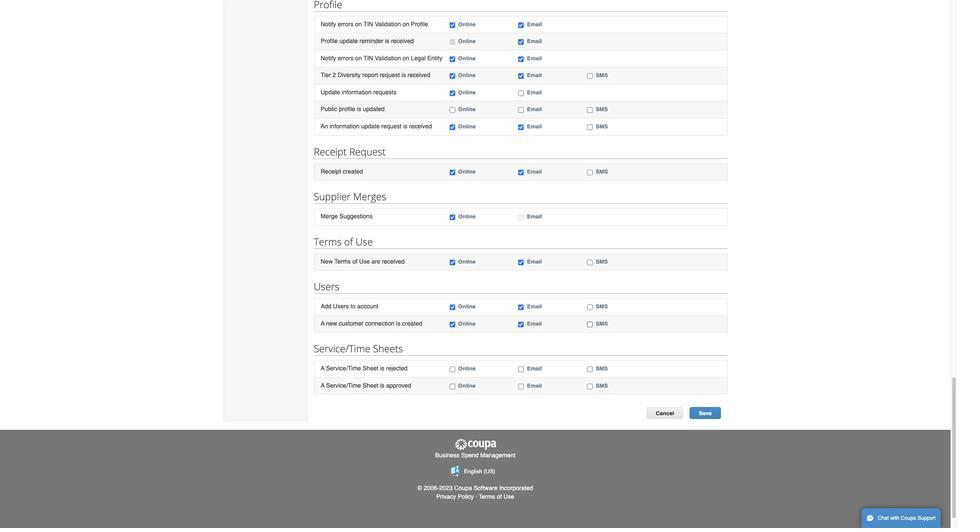 Task type: locate. For each thing, give the bounding box(es) containing it.
terms of use down software
[[479, 494, 515, 501]]

4 sms from the top
[[596, 168, 608, 175]]

spend
[[461, 452, 479, 459]]

1 vertical spatial information
[[330, 123, 360, 130]]

coupa supplier portal image
[[454, 439, 497, 451]]

2 vertical spatial terms
[[479, 494, 495, 501]]

online for tier 2 diversity report request is received
[[458, 72, 476, 79]]

incorporated
[[499, 485, 533, 492]]

2 email from the top
[[527, 38, 542, 44]]

2 vertical spatial a
[[321, 382, 325, 389]]

sheet down the a service/time sheet is rejected
[[363, 382, 379, 389]]

14 online from the top
[[458, 383, 476, 389]]

1 vertical spatial terms of use
[[479, 494, 515, 501]]

4 email from the top
[[527, 72, 542, 79]]

0 vertical spatial validation
[[375, 20, 401, 27]]

information
[[342, 89, 372, 96], [330, 123, 360, 130]]

notify up profile update reminder is received
[[321, 20, 336, 27]]

0 vertical spatial created
[[343, 168, 363, 175]]

1 vertical spatial tin
[[364, 55, 373, 61]]

0 vertical spatial use
[[356, 235, 373, 249]]

a for a new customer connection is created
[[321, 320, 325, 327]]

None checkbox
[[519, 22, 524, 28], [450, 56, 455, 62], [450, 73, 455, 79], [519, 73, 524, 79], [587, 73, 593, 79], [519, 90, 524, 96], [450, 107, 455, 113], [519, 107, 524, 113], [587, 125, 593, 130], [519, 170, 524, 175], [587, 170, 593, 175], [450, 260, 455, 265], [519, 260, 524, 265], [450, 305, 455, 310], [519, 305, 524, 310], [587, 305, 593, 310], [450, 322, 455, 327], [587, 322, 593, 327], [450, 384, 455, 390], [519, 384, 524, 390], [519, 22, 524, 28], [450, 56, 455, 62], [450, 73, 455, 79], [519, 73, 524, 79], [587, 73, 593, 79], [519, 90, 524, 96], [450, 107, 455, 113], [519, 107, 524, 113], [587, 125, 593, 130], [519, 170, 524, 175], [587, 170, 593, 175], [450, 260, 455, 265], [519, 260, 524, 265], [450, 305, 455, 310], [519, 305, 524, 310], [587, 305, 593, 310], [450, 322, 455, 327], [587, 322, 593, 327], [450, 384, 455, 390], [519, 384, 524, 390]]

2 vertical spatial service/time
[[326, 382, 361, 389]]

terms of use
[[314, 235, 373, 249], [479, 494, 515, 501]]

sheet for rejected
[[363, 365, 379, 372]]

notify for notify errors on tin validation on profile
[[321, 20, 336, 27]]

users up add
[[314, 280, 340, 294]]

service/time for a service/time sheet is rejected
[[326, 365, 361, 372]]

11 email from the top
[[527, 303, 542, 310]]

sms for add users to account
[[596, 303, 608, 310]]

2 online from the top
[[458, 38, 476, 44]]

14 email from the top
[[527, 383, 542, 389]]

validation for legal
[[375, 55, 401, 61]]

12 online from the top
[[458, 321, 476, 327]]

1 notify from the top
[[321, 20, 336, 27]]

8 sms from the top
[[596, 366, 608, 372]]

created right connection
[[402, 320, 422, 327]]

0 vertical spatial a
[[321, 320, 325, 327]]

received
[[391, 38, 414, 44], [408, 72, 431, 79], [409, 123, 432, 130], [382, 258, 405, 265]]

3 online from the top
[[458, 55, 476, 61]]

sheet
[[363, 365, 379, 372], [363, 382, 379, 389]]

email
[[527, 21, 542, 27], [527, 38, 542, 44], [527, 55, 542, 61], [527, 72, 542, 79], [527, 89, 542, 96], [527, 106, 542, 113], [527, 123, 542, 130], [527, 168, 542, 175], [527, 213, 542, 220], [527, 258, 542, 265], [527, 303, 542, 310], [527, 321, 542, 327], [527, 366, 542, 372], [527, 383, 542, 389]]

of
[[344, 235, 353, 249], [353, 258, 358, 265], [497, 494, 502, 501]]

a
[[321, 320, 325, 327], [321, 365, 325, 372], [321, 382, 325, 389]]

1 vertical spatial users
[[333, 303, 349, 310]]

request down updated
[[382, 123, 402, 130]]

update
[[340, 38, 358, 44], [361, 123, 380, 130]]

errors up diversity at the top left of the page
[[338, 55, 354, 61]]

on up notify errors on tin validation on legal entity
[[403, 20, 410, 27]]

created down receipt request at the left of the page
[[343, 168, 363, 175]]

0 vertical spatial information
[[342, 89, 372, 96]]

use up new terms of use are received
[[356, 235, 373, 249]]

0 horizontal spatial terms of use
[[314, 235, 373, 249]]

0 vertical spatial update
[[340, 38, 358, 44]]

suggestions
[[340, 213, 373, 220]]

profile
[[411, 20, 428, 27], [321, 38, 338, 44]]

3 sms from the top
[[596, 123, 608, 130]]

2 notify from the top
[[321, 55, 336, 61]]

1 vertical spatial notify
[[321, 55, 336, 61]]

entity
[[428, 55, 443, 61]]

connection
[[365, 320, 395, 327]]

10 online from the top
[[458, 258, 476, 265]]

on
[[355, 20, 362, 27], [403, 20, 410, 27], [355, 55, 362, 61], [403, 55, 410, 61]]

service/time
[[314, 342, 371, 356], [326, 365, 361, 372], [326, 382, 361, 389]]

online for a service/time sheet is rejected
[[458, 366, 476, 372]]

a service/time sheet is rejected
[[321, 365, 408, 372]]

1 a from the top
[[321, 320, 325, 327]]

is
[[385, 38, 390, 44], [402, 72, 406, 79], [357, 106, 361, 113], [403, 123, 408, 130], [396, 320, 401, 327], [380, 365, 385, 372], [380, 382, 385, 389]]

0 horizontal spatial profile
[[321, 38, 338, 44]]

public
[[321, 106, 337, 113]]

online for notify errors on tin validation on legal entity
[[458, 55, 476, 61]]

10 email from the top
[[527, 258, 542, 265]]

8 online from the top
[[458, 168, 476, 175]]

terms of use down merge suggestions
[[314, 235, 373, 249]]

1 vertical spatial created
[[402, 320, 422, 327]]

service/time for a service/time sheet is approved
[[326, 382, 361, 389]]

privacy policy link
[[437, 494, 474, 501]]

receipt request
[[314, 145, 386, 158]]

tin down profile update reminder is received
[[364, 55, 373, 61]]

terms up new
[[314, 235, 342, 249]]

0 vertical spatial errors
[[338, 20, 354, 27]]

7 email from the top
[[527, 123, 542, 130]]

9 sms from the top
[[596, 383, 608, 389]]

1 online from the top
[[458, 21, 476, 27]]

users left "to"
[[333, 303, 349, 310]]

9 email from the top
[[527, 213, 542, 220]]

update down updated
[[361, 123, 380, 130]]

online for update information requests
[[458, 89, 476, 96]]

policy
[[458, 494, 474, 501]]

0 vertical spatial coupa
[[454, 485, 472, 492]]

None checkbox
[[450, 22, 455, 28], [450, 39, 455, 45], [519, 39, 524, 45], [519, 56, 524, 62], [450, 90, 455, 96], [587, 107, 593, 113], [450, 125, 455, 130], [519, 125, 524, 130], [450, 170, 455, 175], [450, 215, 455, 220], [519, 215, 524, 220], [587, 260, 593, 265], [519, 322, 524, 327], [450, 367, 455, 373], [519, 367, 524, 373], [587, 367, 593, 373], [587, 384, 593, 390], [450, 22, 455, 28], [450, 39, 455, 45], [519, 39, 524, 45], [519, 56, 524, 62], [450, 90, 455, 96], [587, 107, 593, 113], [450, 125, 455, 130], [519, 125, 524, 130], [450, 170, 455, 175], [450, 215, 455, 220], [519, 215, 524, 220], [587, 260, 593, 265], [519, 322, 524, 327], [450, 367, 455, 373], [519, 367, 524, 373], [587, 367, 593, 373], [587, 384, 593, 390]]

6 online from the top
[[458, 106, 476, 113]]

1 vertical spatial coupa
[[901, 515, 917, 521]]

a for a service/time sheet is approved
[[321, 382, 325, 389]]

5 online from the top
[[458, 89, 476, 96]]

add users to account
[[321, 303, 379, 310]]

of up new terms of use are received
[[344, 235, 353, 249]]

use
[[356, 235, 373, 249], [359, 258, 370, 265], [504, 494, 515, 501]]

request
[[380, 72, 400, 79], [382, 123, 402, 130]]

profile up legal
[[411, 20, 428, 27]]

chat with coupa support
[[878, 515, 936, 521]]

3 email from the top
[[527, 55, 542, 61]]

online for a service/time sheet is approved
[[458, 383, 476, 389]]

rejected
[[386, 365, 408, 372]]

online for merge suggestions
[[458, 213, 476, 220]]

sms for tier 2 diversity report request is received
[[596, 72, 608, 79]]

use down incorporated
[[504, 494, 515, 501]]

business spend management
[[435, 452, 516, 459]]

use left are
[[359, 258, 370, 265]]

update left reminder
[[340, 38, 358, 44]]

profile
[[339, 106, 355, 113]]

online
[[458, 21, 476, 27], [458, 38, 476, 44], [458, 55, 476, 61], [458, 72, 476, 79], [458, 89, 476, 96], [458, 106, 476, 113], [458, 123, 476, 130], [458, 168, 476, 175], [458, 213, 476, 220], [458, 258, 476, 265], [458, 303, 476, 310], [458, 321, 476, 327], [458, 366, 476, 372], [458, 383, 476, 389]]

1 validation from the top
[[375, 20, 401, 27]]

sms for a service/time sheet is approved
[[596, 383, 608, 389]]

3 a from the top
[[321, 382, 325, 389]]

update
[[321, 89, 340, 96]]

coupa
[[454, 485, 472, 492], [901, 515, 917, 521]]

6 email from the top
[[527, 106, 542, 113]]

2 vertical spatial of
[[497, 494, 502, 501]]

tin for legal
[[364, 55, 373, 61]]

of left are
[[353, 258, 358, 265]]

1 vertical spatial service/time
[[326, 365, 361, 372]]

sms for public profile is updated
[[596, 106, 608, 113]]

terms right new
[[335, 258, 351, 265]]

profile up tier
[[321, 38, 338, 44]]

0 vertical spatial notify
[[321, 20, 336, 27]]

notify
[[321, 20, 336, 27], [321, 55, 336, 61]]

0 vertical spatial profile
[[411, 20, 428, 27]]

reminder
[[360, 38, 384, 44]]

sms for a service/time sheet is rejected
[[596, 366, 608, 372]]

email for update information requests
[[527, 89, 542, 96]]

sms for a new customer connection is created
[[596, 321, 608, 327]]

sms for an information update request is received
[[596, 123, 608, 130]]

terms of use link
[[479, 494, 515, 501]]

4 online from the top
[[458, 72, 476, 79]]

business
[[435, 452, 460, 459]]

7 sms from the top
[[596, 321, 608, 327]]

request up 'requests'
[[380, 72, 400, 79]]

of down software
[[497, 494, 502, 501]]

0 vertical spatial tin
[[364, 20, 373, 27]]

7 online from the top
[[458, 123, 476, 130]]

receipt for receipt created
[[321, 168, 341, 175]]

validation up reminder
[[375, 20, 401, 27]]

1 tin from the top
[[364, 20, 373, 27]]

5 sms from the top
[[596, 258, 608, 265]]

notify up tier
[[321, 55, 336, 61]]

1 horizontal spatial terms of use
[[479, 494, 515, 501]]

information up public profile is updated
[[342, 89, 372, 96]]

email for public profile is updated
[[527, 106, 542, 113]]

5 email from the top
[[527, 89, 542, 96]]

0 horizontal spatial created
[[343, 168, 363, 175]]

1 vertical spatial a
[[321, 365, 325, 372]]

online for a new customer connection is created
[[458, 321, 476, 327]]

online for new terms of use are received
[[458, 258, 476, 265]]

13 online from the top
[[458, 366, 476, 372]]

12 email from the top
[[527, 321, 542, 327]]

coupa up policy at bottom left
[[454, 485, 472, 492]]

sheet for approved
[[363, 382, 379, 389]]

9 online from the top
[[458, 213, 476, 220]]

support
[[918, 515, 936, 521]]

0 vertical spatial terms
[[314, 235, 342, 249]]

terms down software
[[479, 494, 495, 501]]

email for an information update request is received
[[527, 123, 542, 130]]

profile update reminder is received
[[321, 38, 414, 44]]

merges
[[353, 190, 386, 203]]

1 horizontal spatial created
[[402, 320, 422, 327]]

service/time down service/time sheets
[[326, 365, 361, 372]]

customer
[[339, 320, 364, 327]]

email for notify errors on tin validation on profile
[[527, 21, 542, 27]]

2 sheet from the top
[[363, 382, 379, 389]]

errors up profile update reminder is received
[[338, 20, 354, 27]]

email for new terms of use are received
[[527, 258, 542, 265]]

6 sms from the top
[[596, 303, 608, 310]]

11 online from the top
[[458, 303, 476, 310]]

coupa right with
[[901, 515, 917, 521]]

1 horizontal spatial update
[[361, 123, 380, 130]]

on down profile update reminder is received
[[355, 55, 362, 61]]

1 vertical spatial sheet
[[363, 382, 379, 389]]

2 a from the top
[[321, 365, 325, 372]]

2006-
[[424, 485, 439, 492]]

receipt up supplier
[[321, 168, 341, 175]]

errors for notify errors on tin validation on profile
[[338, 20, 354, 27]]

online for add users to account
[[458, 303, 476, 310]]

0 vertical spatial users
[[314, 280, 340, 294]]

terms
[[314, 235, 342, 249], [335, 258, 351, 265], [479, 494, 495, 501]]

tin
[[364, 20, 373, 27], [364, 55, 373, 61]]

errors
[[338, 20, 354, 27], [338, 55, 354, 61]]

1 sms from the top
[[596, 72, 608, 79]]

created
[[343, 168, 363, 175], [402, 320, 422, 327]]

1 errors from the top
[[338, 20, 354, 27]]

sms
[[596, 72, 608, 79], [596, 106, 608, 113], [596, 123, 608, 130], [596, 168, 608, 175], [596, 258, 608, 265], [596, 303, 608, 310], [596, 321, 608, 327], [596, 366, 608, 372], [596, 383, 608, 389]]

sheet up a service/time sheet is approved
[[363, 365, 379, 372]]

a for a service/time sheet is rejected
[[321, 365, 325, 372]]

2 validation from the top
[[375, 55, 401, 61]]

2 tin from the top
[[364, 55, 373, 61]]

1 vertical spatial receipt
[[321, 168, 341, 175]]

1 vertical spatial of
[[353, 258, 358, 265]]

validation up "tier 2 diversity report request is received"
[[375, 55, 401, 61]]

1 vertical spatial profile
[[321, 38, 338, 44]]

1 sheet from the top
[[363, 365, 379, 372]]

chat with coupa support button
[[862, 509, 941, 528]]

1 email from the top
[[527, 21, 542, 27]]

account
[[357, 303, 379, 310]]

0 vertical spatial sheet
[[363, 365, 379, 372]]

service/time down 'customer'
[[314, 342, 371, 356]]

receipt
[[314, 145, 347, 158], [321, 168, 341, 175]]

receipt up 'receipt created'
[[314, 145, 347, 158]]

management
[[481, 452, 516, 459]]

validation
[[375, 20, 401, 27], [375, 55, 401, 61]]

1 vertical spatial errors
[[338, 55, 354, 61]]

2 sms from the top
[[596, 106, 608, 113]]

8 email from the top
[[527, 168, 542, 175]]

2 errors from the top
[[338, 55, 354, 61]]

1 horizontal spatial coupa
[[901, 515, 917, 521]]

information down profile
[[330, 123, 360, 130]]

13 email from the top
[[527, 366, 542, 372]]

0 vertical spatial receipt
[[314, 145, 347, 158]]

tin up profile update reminder is received
[[364, 20, 373, 27]]

1 vertical spatial update
[[361, 123, 380, 130]]

report
[[363, 72, 378, 79]]

1 vertical spatial validation
[[375, 55, 401, 61]]

request
[[349, 145, 386, 158]]

service/time down the a service/time sheet is rejected
[[326, 382, 361, 389]]

users
[[314, 280, 340, 294], [333, 303, 349, 310]]



Task type: vqa. For each thing, say whether or not it's contained in the screenshot.
seventh Email from the top
yes



Task type: describe. For each thing, give the bounding box(es) containing it.
0 vertical spatial of
[[344, 235, 353, 249]]

information for an
[[330, 123, 360, 130]]

1 vertical spatial use
[[359, 258, 370, 265]]

english (us)
[[464, 468, 496, 475]]

0 horizontal spatial update
[[340, 38, 358, 44]]

email for profile update reminder is received
[[527, 38, 542, 44]]

validation for profile
[[375, 20, 401, 27]]

new
[[321, 258, 333, 265]]

save
[[699, 410, 712, 417]]

online for notify errors on tin validation on profile
[[458, 21, 476, 27]]

©
[[418, 485, 422, 492]]

are
[[372, 258, 380, 265]]

merge
[[321, 213, 338, 220]]

chat
[[878, 515, 889, 521]]

english
[[464, 468, 483, 475]]

save button
[[690, 407, 721, 420]]

1 vertical spatial terms
[[335, 258, 351, 265]]

a service/time sheet is approved
[[321, 382, 412, 389]]

merge suggestions
[[321, 213, 373, 220]]

sheets
[[373, 342, 403, 356]]

approved
[[386, 382, 412, 389]]

notify for notify errors on tin validation on legal entity
[[321, 55, 336, 61]]

1 vertical spatial request
[[382, 123, 402, 130]]

sms for receipt created
[[596, 168, 608, 175]]

0 vertical spatial request
[[380, 72, 400, 79]]

1 horizontal spatial profile
[[411, 20, 428, 27]]

information for update
[[342, 89, 372, 96]]

tier
[[321, 72, 331, 79]]

email for tier 2 diversity report request is received
[[527, 72, 542, 79]]

sms for new terms of use are received
[[596, 258, 608, 265]]

receipt for receipt request
[[314, 145, 347, 158]]

requests
[[374, 89, 397, 96]]

with
[[891, 515, 900, 521]]

(us)
[[484, 468, 496, 475]]

2023
[[439, 485, 453, 492]]

updated
[[363, 106, 385, 113]]

supplier
[[314, 190, 351, 203]]

new
[[326, 320, 337, 327]]

privacy
[[437, 494, 456, 501]]

an information update request is received
[[321, 123, 432, 130]]

legal
[[411, 55, 426, 61]]

cancel
[[656, 410, 675, 417]]

supplier merges
[[314, 190, 386, 203]]

email for a service/time sheet is approved
[[527, 383, 542, 389]]

a new customer connection is created
[[321, 320, 422, 327]]

online for profile update reminder is received
[[458, 38, 476, 44]]

0 vertical spatial service/time
[[314, 342, 371, 356]]

notify errors on tin validation on legal entity
[[321, 55, 443, 61]]

to
[[351, 303, 356, 310]]

0 horizontal spatial coupa
[[454, 485, 472, 492]]

email for notify errors on tin validation on legal entity
[[527, 55, 542, 61]]

email for a new customer connection is created
[[527, 321, 542, 327]]

0 vertical spatial terms of use
[[314, 235, 373, 249]]

public profile is updated
[[321, 106, 385, 113]]

receipt created
[[321, 168, 363, 175]]

diversity
[[338, 72, 361, 79]]

email for add users to account
[[527, 303, 542, 310]]

errors for notify errors on tin validation on legal entity
[[338, 55, 354, 61]]

new terms of use are received
[[321, 258, 405, 265]]

cancel link
[[647, 407, 684, 420]]

online for an information update request is received
[[458, 123, 476, 130]]

tier 2 diversity report request is received
[[321, 72, 431, 79]]

on up profile update reminder is received
[[355, 20, 362, 27]]

email for a service/time sheet is rejected
[[527, 366, 542, 372]]

© 2006-2023 coupa software incorporated
[[418, 485, 533, 492]]

software
[[474, 485, 498, 492]]

on left legal
[[403, 55, 410, 61]]

an
[[321, 123, 328, 130]]

service/time sheets
[[314, 342, 403, 356]]

online for public profile is updated
[[458, 106, 476, 113]]

tin for profile
[[364, 20, 373, 27]]

update information requests
[[321, 89, 397, 96]]

notify errors on tin validation on profile
[[321, 20, 428, 27]]

2
[[333, 72, 336, 79]]

add
[[321, 303, 332, 310]]

email for merge suggestions
[[527, 213, 542, 220]]

online for receipt created
[[458, 168, 476, 175]]

email for receipt created
[[527, 168, 542, 175]]

coupa inside button
[[901, 515, 917, 521]]

2 vertical spatial use
[[504, 494, 515, 501]]

privacy policy
[[437, 494, 474, 501]]



